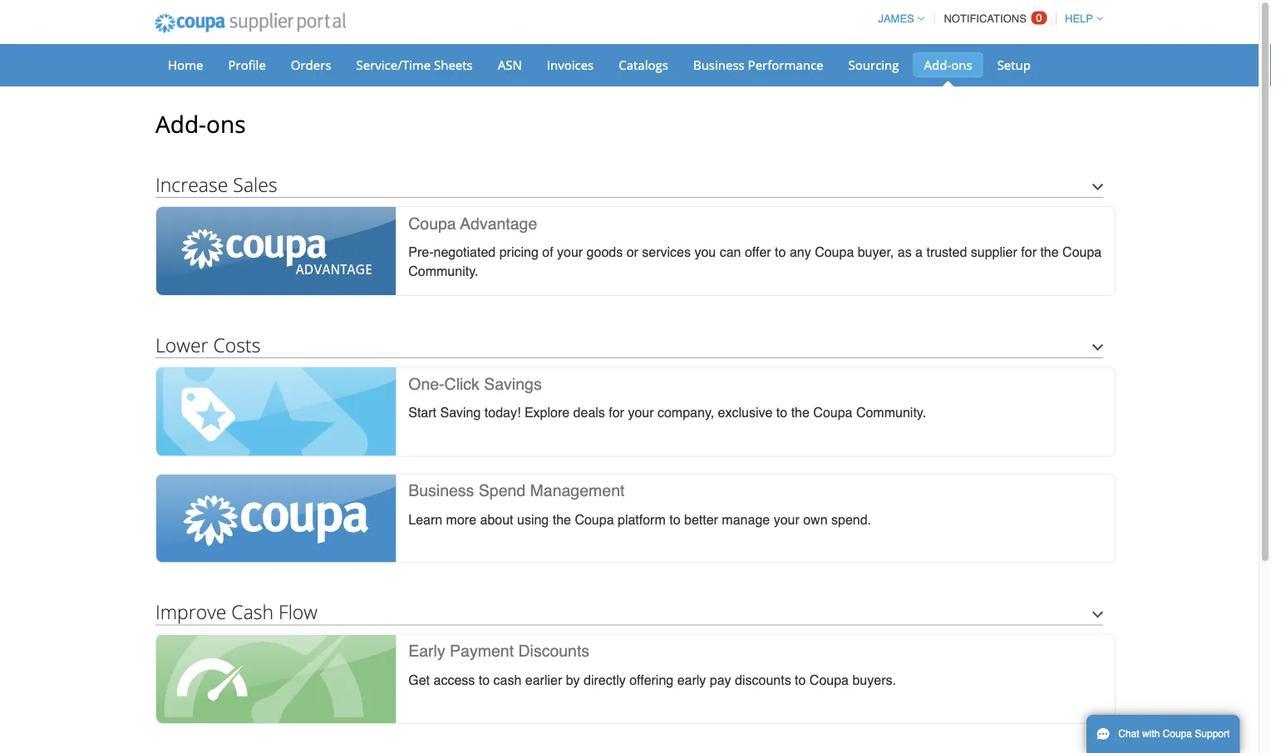 Task type: locate. For each thing, give the bounding box(es) containing it.
0 vertical spatial your
[[557, 244, 583, 260]]

0 horizontal spatial community.
[[409, 263, 479, 279]]

1 vertical spatial add-ons
[[156, 108, 246, 140]]

sourcing
[[849, 56, 899, 73]]

community. inside 'pre-negotiated pricing of your goods or services you can offer to any coupa buyer, as a trusted supplier for the coupa community.'
[[409, 263, 479, 279]]

0 horizontal spatial ons
[[206, 108, 246, 140]]

1 vertical spatial community.
[[856, 405, 926, 421]]

to left cash on the bottom left
[[479, 672, 490, 688]]

0 vertical spatial the
[[1041, 244, 1059, 260]]

asn
[[498, 56, 522, 73]]

for right "supplier"
[[1021, 244, 1037, 260]]

to left better
[[670, 512, 681, 527]]

1 vertical spatial your
[[628, 405, 654, 421]]

goods
[[587, 244, 623, 260]]

1 horizontal spatial add-
[[924, 56, 952, 73]]

sales
[[233, 171, 277, 197]]

pre-negotiated pricing of your goods or services you can offer to any coupa buyer, as a trusted supplier for the coupa community.
[[409, 244, 1102, 279]]

2 horizontal spatial your
[[774, 512, 800, 527]]

2 vertical spatial your
[[774, 512, 800, 527]]

directly
[[584, 672, 626, 688]]

sourcing link
[[838, 52, 910, 77]]

savings
[[484, 375, 542, 394]]

1 vertical spatial the
[[791, 405, 810, 421]]

ons
[[951, 56, 973, 73], [206, 108, 246, 140]]

supplier
[[971, 244, 1018, 260]]

explore
[[525, 405, 570, 421]]

business performance link
[[683, 52, 835, 77]]

ons up increase sales
[[206, 108, 246, 140]]

for right deals
[[609, 405, 624, 421]]

1 vertical spatial add-
[[156, 108, 206, 140]]

1 horizontal spatial community.
[[856, 405, 926, 421]]

own
[[803, 512, 828, 527]]

chat with coupa support button
[[1087, 715, 1240, 753]]

lower
[[156, 332, 208, 358]]

0 horizontal spatial your
[[557, 244, 583, 260]]

0 vertical spatial community.
[[409, 263, 479, 279]]

to inside 'pre-negotiated pricing of your goods or services you can offer to any coupa buyer, as a trusted supplier for the coupa community.'
[[775, 244, 786, 260]]

home
[[168, 56, 203, 73]]

coupa supplier portal image
[[143, 2, 357, 44]]

coupa
[[409, 214, 456, 233], [815, 244, 854, 260], [1063, 244, 1102, 260], [814, 405, 853, 421], [575, 512, 614, 527], [810, 672, 849, 688], [1163, 728, 1192, 740]]

help link
[[1058, 12, 1104, 25]]

the
[[1041, 244, 1059, 260], [791, 405, 810, 421], [553, 512, 571, 527]]

asn link
[[487, 52, 533, 77]]

add-ons down home link
[[156, 108, 246, 140]]

business
[[693, 56, 745, 73], [409, 481, 474, 500]]

1 vertical spatial ons
[[206, 108, 246, 140]]

spend.
[[832, 512, 872, 527]]

buyer,
[[858, 244, 894, 260]]

you
[[695, 244, 716, 260]]

2 horizontal spatial the
[[1041, 244, 1059, 260]]

offering
[[630, 672, 674, 688]]

add- down james link
[[924, 56, 952, 73]]

add-ons
[[924, 56, 973, 73], [156, 108, 246, 140]]

to left "any"
[[775, 244, 786, 260]]

0 horizontal spatial business
[[409, 481, 474, 500]]

company,
[[658, 405, 714, 421]]

0 vertical spatial add-
[[924, 56, 952, 73]]

1 horizontal spatial for
[[1021, 244, 1037, 260]]

1 horizontal spatial your
[[628, 405, 654, 421]]

0 vertical spatial for
[[1021, 244, 1037, 260]]

access
[[434, 672, 475, 688]]

lower costs
[[156, 332, 261, 358]]

1 vertical spatial for
[[609, 405, 624, 421]]

business up learn
[[409, 481, 474, 500]]

start saving today! explore deals for your company, exclusive to the coupa community.
[[409, 405, 926, 421]]

0 vertical spatial add-ons
[[924, 56, 973, 73]]

early payment discounts
[[409, 642, 590, 661]]

pay
[[710, 672, 731, 688]]

your left company,
[[628, 405, 654, 421]]

performance
[[748, 56, 824, 73]]

click
[[445, 375, 480, 394]]

help
[[1065, 12, 1094, 25]]

costs
[[213, 332, 261, 358]]

1 horizontal spatial ons
[[951, 56, 973, 73]]

the right "supplier"
[[1041, 244, 1059, 260]]

ons down notifications
[[951, 56, 973, 73]]

community.
[[409, 263, 479, 279], [856, 405, 926, 421]]

earlier
[[525, 672, 562, 688]]

to
[[775, 244, 786, 260], [777, 405, 788, 421], [670, 512, 681, 527], [479, 672, 490, 688], [795, 672, 806, 688]]

profile
[[228, 56, 266, 73]]

the right exclusive
[[791, 405, 810, 421]]

early
[[677, 672, 706, 688]]

business left performance
[[693, 56, 745, 73]]

add-ons down notifications
[[924, 56, 973, 73]]

business for business performance
[[693, 56, 745, 73]]

2 vertical spatial the
[[553, 512, 571, 527]]

setup link
[[987, 52, 1042, 77]]

0 horizontal spatial add-
[[156, 108, 206, 140]]

your right of
[[557, 244, 583, 260]]

notifications
[[944, 12, 1027, 25]]

of
[[542, 244, 553, 260]]

invoices
[[547, 56, 594, 73]]

improve
[[156, 599, 227, 625]]

0 vertical spatial business
[[693, 56, 745, 73]]

1 vertical spatial business
[[409, 481, 474, 500]]

the right using
[[553, 512, 571, 527]]

increase sales
[[156, 171, 277, 197]]

1 horizontal spatial add-ons
[[924, 56, 973, 73]]

manage
[[722, 512, 770, 527]]

setup
[[998, 56, 1031, 73]]

invoices link
[[536, 52, 605, 77]]

by
[[566, 672, 580, 688]]

for inside 'pre-negotiated pricing of your goods or services you can offer to any coupa buyer, as a trusted supplier for the coupa community.'
[[1021, 244, 1037, 260]]

your left 'own'
[[774, 512, 800, 527]]

your
[[557, 244, 583, 260], [628, 405, 654, 421], [774, 512, 800, 527]]

navigation
[[871, 2, 1104, 35]]

improve cash flow
[[156, 599, 318, 625]]

early
[[409, 642, 445, 661]]

add- down home link
[[156, 108, 206, 140]]

1 horizontal spatial business
[[693, 56, 745, 73]]



Task type: describe. For each thing, give the bounding box(es) containing it.
one-click savings
[[409, 375, 542, 394]]

the inside 'pre-negotiated pricing of your goods or services you can offer to any coupa buyer, as a trusted supplier for the coupa community.'
[[1041, 244, 1059, 260]]

0 horizontal spatial add-ons
[[156, 108, 246, 140]]

pre-
[[409, 244, 434, 260]]

spend
[[479, 481, 526, 500]]

learn more about using the coupa platform to better manage your own spend.
[[409, 512, 872, 527]]

coupa inside button
[[1163, 728, 1192, 740]]

navigation containing notifications 0
[[871, 2, 1104, 35]]

more
[[446, 512, 477, 527]]

catalogs link
[[608, 52, 679, 77]]

trusted
[[927, 244, 967, 260]]

learn
[[409, 512, 443, 527]]

sheets
[[434, 56, 473, 73]]

0 horizontal spatial the
[[553, 512, 571, 527]]

exclusive
[[718, 405, 773, 421]]

discounts
[[735, 672, 791, 688]]

your inside 'pre-negotiated pricing of your goods or services you can offer to any coupa buyer, as a trusted supplier for the coupa community.'
[[557, 244, 583, 260]]

0
[[1036, 12, 1042, 24]]

start
[[409, 405, 437, 421]]

james
[[878, 12, 915, 25]]

add-ons link
[[913, 52, 983, 77]]

to right exclusive
[[777, 405, 788, 421]]

payment
[[450, 642, 514, 661]]

cash
[[494, 672, 522, 688]]

deals
[[573, 405, 605, 421]]

add- inside add-ons link
[[924, 56, 952, 73]]

one-
[[409, 375, 445, 394]]

using
[[517, 512, 549, 527]]

chat with coupa support
[[1119, 728, 1230, 740]]

services
[[642, 244, 691, 260]]

about
[[480, 512, 514, 527]]

pricing
[[499, 244, 539, 260]]

catalogs
[[619, 56, 669, 73]]

offer
[[745, 244, 771, 260]]

flow
[[279, 599, 318, 625]]

cash
[[231, 599, 274, 625]]

to right discounts
[[795, 672, 806, 688]]

business performance
[[693, 56, 824, 73]]

platform
[[618, 512, 666, 527]]

service/time sheets
[[356, 56, 473, 73]]

chat
[[1119, 728, 1140, 740]]

coupa advantage
[[409, 214, 537, 233]]

buyers.
[[853, 672, 896, 688]]

management
[[530, 481, 625, 500]]

james link
[[871, 12, 925, 25]]

advantage
[[460, 214, 537, 233]]

business for business spend management
[[409, 481, 474, 500]]

better
[[684, 512, 718, 527]]

negotiated
[[434, 244, 496, 260]]

0 vertical spatial ons
[[951, 56, 973, 73]]

profile link
[[217, 52, 277, 77]]

any
[[790, 244, 811, 260]]

discounts
[[518, 642, 590, 661]]

with
[[1143, 728, 1160, 740]]

orders
[[291, 56, 331, 73]]

can
[[720, 244, 741, 260]]

as
[[898, 244, 912, 260]]

notifications 0
[[944, 12, 1042, 25]]

get access to cash earlier by directly offering early pay discounts to coupa buyers.
[[409, 672, 896, 688]]

service/time
[[356, 56, 431, 73]]

business spend management
[[409, 481, 625, 500]]

support
[[1195, 728, 1230, 740]]

0 horizontal spatial for
[[609, 405, 624, 421]]

1 horizontal spatial the
[[791, 405, 810, 421]]

increase
[[156, 171, 228, 197]]

home link
[[157, 52, 214, 77]]

service/time sheets link
[[346, 52, 484, 77]]

orders link
[[280, 52, 342, 77]]

or
[[627, 244, 639, 260]]

today!
[[485, 405, 521, 421]]

get
[[409, 672, 430, 688]]

saving
[[440, 405, 481, 421]]

a
[[916, 244, 923, 260]]



Task type: vqa. For each thing, say whether or not it's contained in the screenshot.
expire
no



